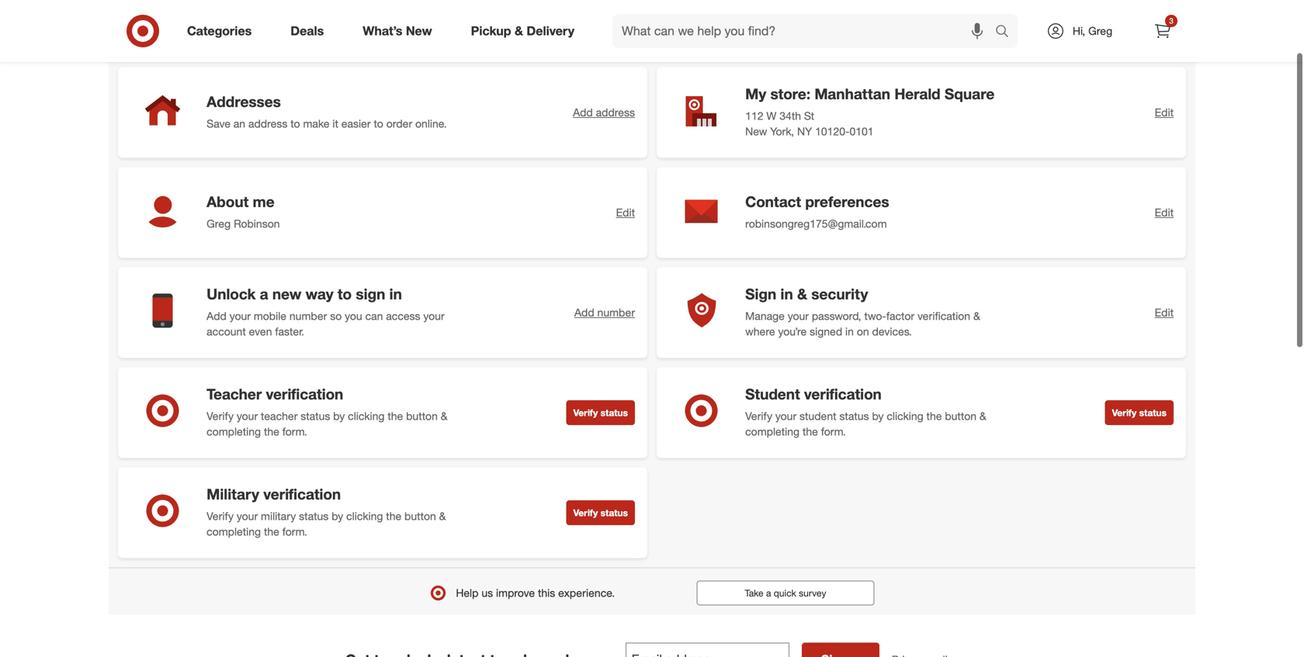 Task type: describe. For each thing, give the bounding box(es) containing it.
verify inside "military verification verify your military status by clicking the button & completing the form."
[[207, 510, 234, 523]]

help
[[456, 587, 479, 600]]

order
[[386, 117, 412, 131]]

my
[[746, 85, 767, 103]]

mobile
[[254, 310, 287, 323]]

status inside student verification verify your student status by clicking the button & completing the form.
[[840, 410, 869, 423]]

add number link
[[575, 305, 635, 321]]

even
[[249, 325, 272, 339]]

search button
[[988, 14, 1026, 51]]

military
[[207, 486, 259, 503]]

experience.
[[558, 587, 615, 600]]

What can we help you find? suggestions appear below search field
[[613, 14, 999, 48]]

what's new link
[[350, 14, 452, 48]]

preferences
[[806, 193, 889, 211]]

categories link
[[174, 14, 271, 48]]

what's new
[[363, 23, 432, 38]]

your up account
[[230, 310, 251, 323]]

edit link for herald
[[1155, 105, 1174, 121]]

edit for herald
[[1155, 106, 1174, 119]]

number inside 'link'
[[598, 306, 635, 320]]

contact
[[746, 193, 801, 211]]

help us improve this experience.
[[456, 587, 615, 600]]

about me greg robinson
[[207, 193, 280, 231]]

verification inside the sign in & security manage your password, two-factor verification & where you're signed in on devices.
[[918, 310, 971, 323]]

unlock a new way to sign in add your mobile number so you can access your account even faster.
[[207, 285, 445, 339]]

take a quick survey
[[745, 588, 827, 600]]

your right access
[[423, 310, 445, 323]]

form. for military
[[282, 525, 307, 539]]

you're
[[778, 325, 807, 339]]

make
[[303, 117, 330, 131]]

0 vertical spatial new
[[406, 23, 432, 38]]

3 link
[[1146, 14, 1180, 48]]

student verification verify your student status by clicking the button & completing the form.
[[746, 385, 987, 439]]

address inside "add address" 'link'
[[596, 106, 635, 119]]

verify status for military verification
[[574, 508, 628, 519]]

security
[[812, 285, 868, 303]]

add number
[[575, 306, 635, 320]]

addresses save an address to make it easier to order online.
[[207, 93, 447, 131]]

completing for student
[[746, 425, 800, 439]]

so
[[330, 310, 342, 323]]

teacher
[[261, 410, 298, 423]]

greg inside about me greg robinson
[[207, 217, 231, 231]]

improve
[[496, 587, 535, 600]]

in inside unlock a new way to sign in add your mobile number so you can access your account even faster.
[[390, 285, 402, 303]]

your inside the sign in & security manage your password, two-factor verification & where you're signed in on devices.
[[788, 310, 809, 323]]

to for sign
[[338, 285, 352, 303]]

form. for student
[[821, 425, 846, 439]]

online.
[[415, 117, 447, 131]]

edit for robinson
[[616, 206, 635, 220]]

survey
[[799, 588, 827, 600]]

status inside "military verification verify your military status by clicking the button & completing the form."
[[299, 510, 329, 523]]

verification for teacher verification
[[266, 385, 343, 403]]

edit for security
[[1155, 306, 1174, 320]]

hi,
[[1073, 24, 1086, 38]]

3
[[1170, 16, 1174, 26]]

devices.
[[872, 325, 912, 339]]

categories
[[187, 23, 252, 38]]

on
[[857, 325, 869, 339]]

teacher
[[207, 385, 262, 403]]

this
[[538, 587, 555, 600]]

you
[[345, 310, 362, 323]]

herald
[[895, 85, 941, 103]]

password,
[[812, 310, 862, 323]]

robinson
[[234, 217, 280, 231]]

34th
[[780, 109, 801, 123]]

square
[[945, 85, 995, 103]]

military verification verify your military status by clicking the button & completing the form.
[[207, 486, 446, 539]]

deals
[[291, 23, 324, 38]]

new
[[272, 285, 302, 303]]

easier
[[341, 117, 371, 131]]

an
[[234, 117, 245, 131]]

it
[[333, 117, 338, 131]]

add inside unlock a new way to sign in add your mobile number so you can access your account even faster.
[[207, 310, 227, 323]]

edit link for robinson
[[616, 205, 635, 221]]

military
[[261, 510, 296, 523]]

pickup & delivery link
[[458, 14, 594, 48]]

teacher verification verify your teacher status by clicking the button & completing the form.
[[207, 385, 448, 439]]

verify inside student verification verify your student status by clicking the button & completing the form.
[[746, 410, 773, 423]]

your inside "military verification verify your military status by clicking the button & completing the form."
[[237, 510, 258, 523]]

clicking for student verification
[[887, 410, 924, 423]]

verify status for student verification
[[1112, 407, 1167, 419]]

student
[[800, 410, 837, 423]]

where
[[746, 325, 775, 339]]

us
[[482, 587, 493, 600]]

completing for teacher
[[207, 425, 261, 439]]

what's
[[363, 23, 403, 38]]

a for unlock
[[260, 285, 268, 303]]

pickup & delivery
[[471, 23, 575, 38]]

0 vertical spatial greg
[[1089, 24, 1113, 38]]

robinsongreg175@gmail.com
[[746, 217, 887, 231]]

add for in
[[575, 306, 595, 320]]

number inside unlock a new way to sign in add your mobile number so you can access your account even faster.
[[290, 310, 327, 323]]



Task type: vqa. For each thing, say whether or not it's contained in the screenshot.
Easto
no



Task type: locate. For each thing, give the bounding box(es) containing it.
form. inside "military verification verify your military status by clicking the button & completing the form."
[[282, 525, 307, 539]]

in up access
[[390, 285, 402, 303]]

save
[[207, 117, 231, 131]]

2 horizontal spatial in
[[846, 325, 854, 339]]

to left order
[[374, 117, 383, 131]]

hi, greg
[[1073, 24, 1113, 38]]

by
[[333, 410, 345, 423], [872, 410, 884, 423], [332, 510, 343, 523]]

manhattan
[[815, 85, 891, 103]]

verification inside teacher verification verify your teacher status by clicking the button & completing the form.
[[266, 385, 343, 403]]

your up you're
[[788, 310, 809, 323]]

10120-
[[815, 125, 850, 138]]

york
[[770, 125, 791, 138]]

a right take
[[766, 588, 771, 600]]

form. inside student verification verify your student status by clicking the button & completing the form.
[[821, 425, 846, 439]]

verify inside teacher verification verify your teacher status by clicking the button & completing the form.
[[207, 410, 234, 423]]

way
[[306, 285, 334, 303]]

access
[[386, 310, 420, 323]]

faster.
[[275, 325, 304, 339]]

your down teacher
[[237, 410, 258, 423]]

& for teacher verification
[[441, 410, 448, 423]]

address
[[596, 106, 635, 119], [248, 117, 288, 131]]

to up the 'so'
[[338, 285, 352, 303]]

your inside teacher verification verify your teacher status by clicking the button & completing the form.
[[237, 410, 258, 423]]

verification up teacher
[[266, 385, 343, 403]]

verification for student verification
[[804, 385, 882, 403]]

about
[[207, 193, 249, 211]]

store:
[[771, 85, 811, 103]]

verify status button for teacher verification
[[567, 401, 635, 426]]

completing inside "military verification verify your military status by clicking the button & completing the form."
[[207, 525, 261, 539]]

in right sign
[[781, 285, 793, 303]]

1 vertical spatial new
[[746, 125, 767, 138]]

verification inside student verification verify your student status by clicking the button & completing the form.
[[804, 385, 882, 403]]

quick
[[774, 588, 797, 600]]

,
[[791, 125, 794, 138]]

ny
[[797, 125, 812, 138]]

clicking for military verification
[[346, 510, 383, 523]]

0 horizontal spatial greg
[[207, 217, 231, 231]]

verification up military
[[263, 486, 341, 503]]

1 horizontal spatial to
[[338, 285, 352, 303]]

delivery
[[527, 23, 575, 38]]

two-
[[865, 310, 887, 323]]

button for teacher verification
[[406, 410, 438, 423]]

by right student
[[872, 410, 884, 423]]

clicking
[[348, 410, 385, 423], [887, 410, 924, 423], [346, 510, 383, 523]]

by for military verification
[[332, 510, 343, 523]]

& inside student verification verify your student status by clicking the button & completing the form.
[[980, 410, 987, 423]]

1 horizontal spatial new
[[746, 125, 767, 138]]

take a quick survey button
[[697, 581, 875, 606]]

a left new at the left
[[260, 285, 268, 303]]

manage
[[746, 310, 785, 323]]

form. down teacher
[[282, 425, 307, 439]]

button inside "military verification verify your military status by clicking the button & completing the form."
[[405, 510, 436, 523]]

0101
[[850, 125, 874, 138]]

form. for teacher
[[282, 425, 307, 439]]

button inside student verification verify your student status by clicking the button & completing the form.
[[945, 410, 977, 423]]

clicking for teacher verification
[[348, 410, 385, 423]]

new right the what's
[[406, 23, 432, 38]]

w
[[767, 109, 777, 123]]

by for teacher verification
[[333, 410, 345, 423]]

new down '112'
[[746, 125, 767, 138]]

add address link
[[573, 105, 635, 121]]

my store: manhattan herald square 112 w 34th st new york , ny 10120-0101
[[746, 85, 995, 138]]

112
[[746, 109, 764, 123]]

a inside button
[[766, 588, 771, 600]]

status
[[601, 407, 628, 419], [1140, 407, 1167, 419], [301, 410, 330, 423], [840, 410, 869, 423], [601, 508, 628, 519], [299, 510, 329, 523]]

2 horizontal spatial to
[[374, 117, 383, 131]]

form. down military
[[282, 525, 307, 539]]

your down military in the bottom of the page
[[237, 510, 258, 523]]

greg right hi, in the top of the page
[[1089, 24, 1113, 38]]

1 vertical spatial a
[[766, 588, 771, 600]]

1 vertical spatial greg
[[207, 217, 231, 231]]

verify status for teacher verification
[[574, 407, 628, 419]]

&
[[515, 23, 523, 38], [797, 285, 808, 303], [974, 310, 981, 323], [441, 410, 448, 423], [980, 410, 987, 423], [439, 510, 446, 523]]

verification right factor on the right top of page
[[918, 310, 971, 323]]

add address
[[573, 106, 635, 119]]

by for student verification
[[872, 410, 884, 423]]

None text field
[[626, 643, 789, 658]]

addresses
[[207, 93, 281, 110]]

verify status button for military verification
[[567, 501, 635, 526]]

sign in & security manage your password, two-factor verification & where you're signed in on devices.
[[746, 285, 981, 339]]

completing down military in the bottom of the page
[[207, 525, 261, 539]]

form.
[[282, 425, 307, 439], [821, 425, 846, 439], [282, 525, 307, 539]]

account
[[207, 325, 246, 339]]

1 horizontal spatial a
[[766, 588, 771, 600]]

your down student
[[776, 410, 797, 423]]

form. inside teacher verification verify your teacher status by clicking the button & completing the form.
[[282, 425, 307, 439]]

verify
[[574, 407, 598, 419], [1112, 407, 1137, 419], [207, 410, 234, 423], [746, 410, 773, 423], [574, 508, 598, 519], [207, 510, 234, 523]]

& for student verification
[[980, 410, 987, 423]]

in left on
[[846, 325, 854, 339]]

completing for military
[[207, 525, 261, 539]]

the
[[388, 410, 403, 423], [927, 410, 942, 423], [264, 425, 279, 439], [803, 425, 818, 439], [386, 510, 402, 523], [264, 525, 279, 539]]

& inside "military verification verify your military status by clicking the button & completing the form."
[[439, 510, 446, 523]]

verification inside "military verification verify your military status by clicking the button & completing the form."
[[263, 486, 341, 503]]

button
[[406, 410, 438, 423], [945, 410, 977, 423], [405, 510, 436, 523]]

your inside student verification verify your student status by clicking the button & completing the form.
[[776, 410, 797, 423]]

form. down student
[[821, 425, 846, 439]]

me
[[253, 193, 275, 211]]

completing down teacher
[[207, 425, 261, 439]]

a
[[260, 285, 268, 303], [766, 588, 771, 600]]

clicking inside teacher verification verify your teacher status by clicking the button & completing the form.
[[348, 410, 385, 423]]

deals link
[[277, 14, 343, 48]]

button for military verification
[[405, 510, 436, 523]]

sign
[[746, 285, 777, 303]]

completing inside student verification verify your student status by clicking the button & completing the form.
[[746, 425, 800, 439]]

st
[[804, 109, 814, 123]]

to left make
[[291, 117, 300, 131]]

by right teacher
[[333, 410, 345, 423]]

1 horizontal spatial in
[[781, 285, 793, 303]]

button for student verification
[[945, 410, 977, 423]]

to for make
[[291, 117, 300, 131]]

by inside teacher verification verify your teacher status by clicking the button & completing the form.
[[333, 410, 345, 423]]

to inside unlock a new way to sign in add your mobile number so you can access your account even faster.
[[338, 285, 352, 303]]

new
[[406, 23, 432, 38], [746, 125, 767, 138]]

0 horizontal spatial to
[[291, 117, 300, 131]]

add
[[573, 106, 593, 119], [575, 306, 595, 320], [207, 310, 227, 323]]

new inside "my store: manhattan herald square 112 w 34th st new york , ny 10120-0101"
[[746, 125, 767, 138]]

signed
[[810, 325, 843, 339]]

student
[[746, 385, 800, 403]]

address inside 'addresses save an address to make it easier to order online.'
[[248, 117, 288, 131]]

sign
[[356, 285, 385, 303]]

& inside teacher verification verify your teacher status by clicking the button & completing the form.
[[441, 410, 448, 423]]

greg
[[1089, 24, 1113, 38], [207, 217, 231, 231]]

by inside "military verification verify your military status by clicking the button & completing the form."
[[332, 510, 343, 523]]

pickup
[[471, 23, 511, 38]]

1 horizontal spatial greg
[[1089, 24, 1113, 38]]

a inside unlock a new way to sign in add your mobile number so you can access your account even faster.
[[260, 285, 268, 303]]

add inside add number 'link'
[[575, 306, 595, 320]]

status inside teacher verification verify your teacher status by clicking the button & completing the form.
[[301, 410, 330, 423]]

1 horizontal spatial address
[[596, 106, 635, 119]]

0 vertical spatial a
[[260, 285, 268, 303]]

by inside student verification verify your student status by clicking the button & completing the form.
[[872, 410, 884, 423]]

can
[[365, 310, 383, 323]]

0 horizontal spatial address
[[248, 117, 288, 131]]

completing down student
[[746, 425, 800, 439]]

edit link for security
[[1155, 305, 1174, 321]]

add inside "add address" 'link'
[[573, 106, 593, 119]]

verification up student
[[804, 385, 882, 403]]

by right military
[[332, 510, 343, 523]]

& for sign in & security
[[974, 310, 981, 323]]

0 horizontal spatial a
[[260, 285, 268, 303]]

completing inside teacher verification verify your teacher status by clicking the button & completing the form.
[[207, 425, 261, 439]]

a for take
[[766, 588, 771, 600]]

clicking inside student verification verify your student status by clicking the button & completing the form.
[[887, 410, 924, 423]]

0 horizontal spatial in
[[390, 285, 402, 303]]

factor
[[887, 310, 915, 323]]

0 horizontal spatial new
[[406, 23, 432, 38]]

take
[[745, 588, 764, 600]]

greg down about in the left top of the page
[[207, 217, 231, 231]]

add for it
[[573, 106, 593, 119]]

your
[[230, 310, 251, 323], [423, 310, 445, 323], [788, 310, 809, 323], [237, 410, 258, 423], [776, 410, 797, 423], [237, 510, 258, 523]]

verification
[[918, 310, 971, 323], [266, 385, 343, 403], [804, 385, 882, 403], [263, 486, 341, 503]]

1 horizontal spatial number
[[598, 306, 635, 320]]

settings
[[118, 33, 188, 54]]

clicking inside "military verification verify your military status by clicking the button & completing the form."
[[346, 510, 383, 523]]

& for military verification
[[439, 510, 446, 523]]

unlock
[[207, 285, 256, 303]]

button inside teacher verification verify your teacher status by clicking the button & completing the form.
[[406, 410, 438, 423]]

0 horizontal spatial number
[[290, 310, 327, 323]]

search
[[988, 25, 1026, 40]]

contact preferences robinsongreg175@gmail.com
[[746, 193, 889, 231]]

verification for military verification
[[263, 486, 341, 503]]

verify status button for student verification
[[1105, 401, 1174, 426]]



